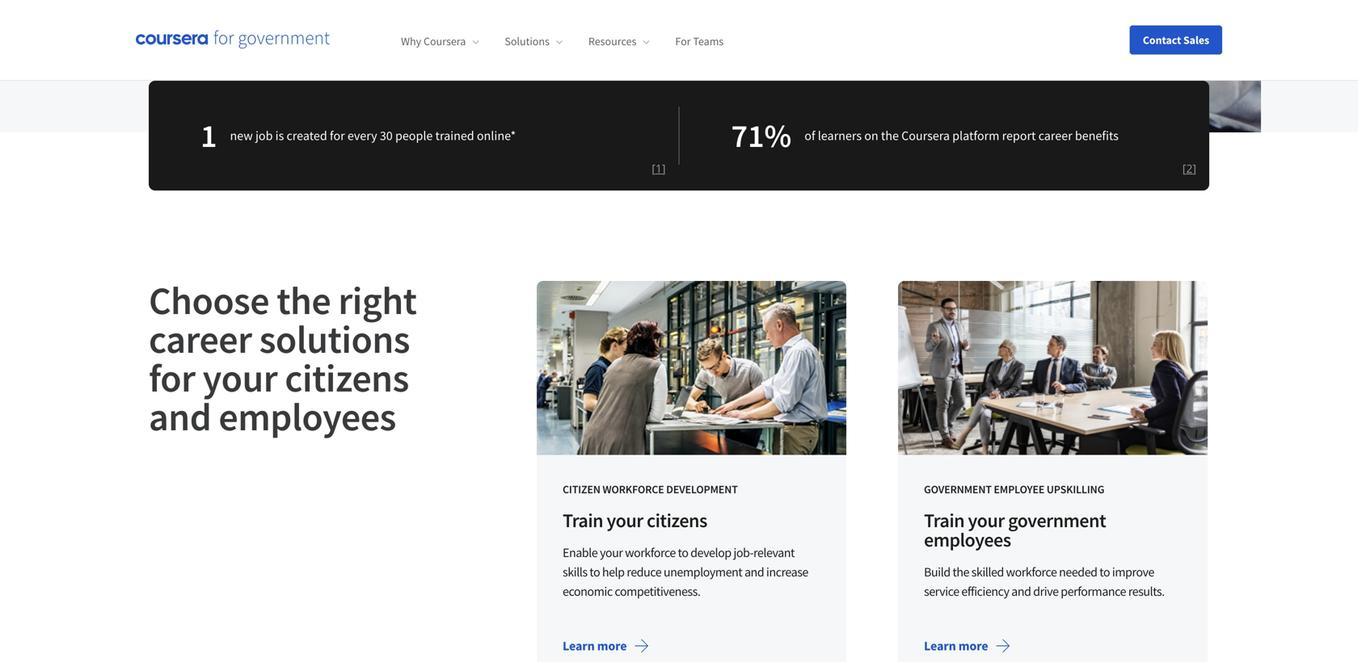 Task type: describe. For each thing, give the bounding box(es) containing it.
increase
[[766, 565, 808, 581]]

and inside choose the right career solutions for your citizens and employees
[[149, 393, 211, 441]]

government employee upskilling
[[924, 483, 1105, 497]]

career inside choose the right career solutions for your citizens and employees
[[149, 315, 252, 364]]

employee
[[994, 483, 1045, 497]]

created
[[287, 128, 327, 144]]

learn more for train your citizens
[[563, 639, 627, 655]]

learn more for train your government employees
[[924, 639, 988, 655]]

train your government employees
[[924, 509, 1106, 553]]

solutions
[[505, 34, 550, 49]]

workforce
[[603, 483, 664, 497]]

of
[[805, 128, 815, 144]]

[ 1 ]
[[652, 161, 666, 176]]

[ 2 ]
[[1183, 161, 1197, 176]]

your for train your citizens
[[607, 509, 643, 533]]

competitiveness.
[[615, 584, 700, 600]]

improve
[[1112, 565, 1154, 581]]

contact sales
[[1143, 33, 1210, 47]]

employees inside the train your government employees
[[924, 528, 1011, 553]]

trained
[[435, 128, 474, 144]]

your inside choose the right career solutions for your citizens and employees
[[203, 354, 277, 403]]

30
[[380, 128, 393, 144]]

train your citizens
[[563, 509, 707, 533]]

0 vertical spatial for
[[330, 128, 345, 144]]

reduce
[[627, 565, 662, 581]]

0 horizontal spatial to
[[590, 565, 600, 581]]

relevant
[[754, 545, 795, 561]]

workforce inside build the skilled workforce  needed to improve service efficiency and drive performance results.
[[1006, 565, 1057, 581]]

2
[[1186, 161, 1193, 176]]

1 horizontal spatial coursera
[[902, 128, 950, 144]]

1 horizontal spatial citizens
[[647, 509, 707, 533]]

sales
[[1184, 33, 1210, 47]]

new job is created for every 30 people trained online*
[[230, 128, 516, 144]]

resources
[[588, 34, 637, 49]]

71%
[[731, 115, 792, 156]]

citizens inside choose the right career solutions for your citizens and employees
[[285, 354, 409, 403]]

right
[[338, 277, 417, 325]]

why
[[401, 34, 421, 49]]

government
[[924, 483, 992, 497]]

efficiency
[[962, 584, 1009, 600]]

help
[[602, 565, 625, 581]]

] for 1
[[662, 161, 666, 176]]

needed
[[1059, 565, 1097, 581]]

why coursera link
[[401, 34, 479, 49]]

resources link
[[588, 34, 650, 49]]

teams
[[693, 34, 724, 49]]

unemployment
[[664, 565, 742, 581]]

the for build the skilled workforce  needed to improve service efficiency and drive performance results.
[[953, 565, 969, 581]]

contact
[[1143, 33, 1181, 47]]

people
[[395, 128, 433, 144]]

and inside build the skilled workforce  needed to improve service efficiency and drive performance results.
[[1012, 584, 1031, 600]]

enable
[[563, 545, 598, 561]]

upskilling
[[1047, 483, 1105, 497]]

to inside build the skilled workforce  needed to improve service efficiency and drive performance results.
[[1100, 565, 1110, 581]]

learn more link for train your government employees
[[911, 627, 1024, 663]]



Task type: vqa. For each thing, say whether or not it's contained in the screenshot.
Search Field
no



Task type: locate. For each thing, give the bounding box(es) containing it.
0 horizontal spatial learn
[[563, 639, 595, 655]]

0 vertical spatial 1
[[201, 115, 217, 156]]

job-
[[734, 545, 754, 561]]

for inside choose the right career solutions for your citizens and employees
[[149, 354, 195, 403]]

workforce inside enable your workforce to develop job-relevant skills to help reduce unemployment and increase economic competitiveness.
[[625, 545, 676, 561]]

for teams
[[675, 34, 724, 49]]

1 horizontal spatial for
[[330, 128, 345, 144]]

choose
[[149, 277, 269, 325]]

the right build
[[953, 565, 969, 581]]

more down efficiency
[[959, 639, 988, 655]]

0 horizontal spatial ]
[[662, 161, 666, 176]]

citizens
[[285, 354, 409, 403], [647, 509, 707, 533]]

0 horizontal spatial the
[[277, 277, 331, 325]]

new
[[230, 128, 253, 144]]

2 ] from the left
[[1193, 161, 1197, 176]]

2 more from the left
[[959, 639, 988, 655]]

your inside enable your workforce to develop job-relevant skills to help reduce unemployment and increase economic competitiveness.
[[600, 545, 623, 561]]

learn down economic at the bottom left of page
[[563, 639, 595, 655]]

learn more link down efficiency
[[911, 627, 1024, 663]]

0 horizontal spatial and
[[149, 393, 211, 441]]

1 [ from the left
[[652, 161, 656, 176]]

1 horizontal spatial more
[[959, 639, 988, 655]]

1 vertical spatial for
[[149, 354, 195, 403]]

learn more
[[563, 639, 627, 655], [924, 639, 988, 655]]

the left right
[[277, 277, 331, 325]]

build
[[924, 565, 950, 581]]

1 vertical spatial employees
[[924, 528, 1011, 553]]

1 horizontal spatial [
[[1183, 161, 1186, 176]]

1 vertical spatial 1
[[656, 161, 662, 176]]

0 vertical spatial citizens
[[285, 354, 409, 403]]

0 horizontal spatial [
[[652, 161, 656, 176]]

2 vertical spatial and
[[1012, 584, 1031, 600]]

[
[[652, 161, 656, 176], [1183, 161, 1186, 176]]

0 horizontal spatial for
[[149, 354, 195, 403]]

service
[[924, 584, 959, 600]]

[ for 71%
[[1183, 161, 1186, 176]]

1 more from the left
[[597, 639, 627, 655]]

] for 71%
[[1193, 161, 1197, 176]]

learn more down service
[[924, 639, 988, 655]]

is
[[275, 128, 284, 144]]

drive
[[1033, 584, 1059, 600]]

the
[[881, 128, 899, 144], [277, 277, 331, 325], [953, 565, 969, 581]]

0 horizontal spatial learn more
[[563, 639, 627, 655]]

0 horizontal spatial 1
[[201, 115, 217, 156]]

coursera for government image
[[136, 30, 330, 50]]

development
[[666, 483, 738, 497]]

employees inside choose the right career solutions for your citizens and employees
[[219, 393, 396, 441]]

0 horizontal spatial employees
[[219, 393, 396, 441]]

your inside the train your government employees
[[968, 509, 1005, 533]]

0 vertical spatial workforce
[[625, 545, 676, 561]]

more for train your citizens
[[597, 639, 627, 655]]

to up performance
[[1100, 565, 1110, 581]]

choose the right career solutions for your citizens and employees
[[149, 277, 417, 441]]

]
[[662, 161, 666, 176], [1193, 161, 1197, 176]]

your for enable your workforce to develop job-relevant skills to help reduce unemployment and increase economic competitiveness.
[[600, 545, 623, 561]]

the inside build the skilled workforce  needed to improve service efficiency and drive performance results.
[[953, 565, 969, 581]]

train
[[563, 509, 603, 533], [924, 509, 965, 533]]

train your public employees image
[[898, 281, 1208, 456]]

1 horizontal spatial train
[[924, 509, 965, 533]]

contact sales button
[[1130, 25, 1222, 55]]

for
[[675, 34, 691, 49]]

learn more link
[[550, 627, 662, 663], [911, 627, 1024, 663]]

platform
[[953, 128, 1000, 144]]

learners
[[818, 128, 862, 144]]

citizen
[[563, 483, 601, 497]]

1 horizontal spatial learn more
[[924, 639, 988, 655]]

train for train your citizens
[[563, 509, 603, 533]]

benefits
[[1075, 128, 1119, 144]]

to
[[678, 545, 688, 561], [590, 565, 600, 581], [1100, 565, 1110, 581]]

train inside the train your government employees
[[924, 509, 965, 533]]

report
[[1002, 128, 1036, 144]]

learn more link down economic at the bottom left of page
[[550, 627, 662, 663]]

1 learn from the left
[[563, 639, 595, 655]]

performance
[[1061, 584, 1126, 600]]

learn down service
[[924, 639, 956, 655]]

for teams link
[[675, 34, 724, 49]]

1 horizontal spatial the
[[881, 128, 899, 144]]

[ for 1
[[652, 161, 656, 176]]

skills
[[563, 565, 587, 581]]

1 vertical spatial and
[[745, 565, 764, 581]]

solutions link
[[505, 34, 563, 49]]

2 horizontal spatial to
[[1100, 565, 1110, 581]]

train your citizens image
[[537, 281, 846, 456]]

1 ] from the left
[[662, 161, 666, 176]]

citizen workforce development
[[563, 483, 738, 497]]

on
[[864, 128, 879, 144]]

2 learn from the left
[[924, 639, 956, 655]]

solutions
[[259, 315, 410, 364]]

your
[[203, 354, 277, 403], [607, 509, 643, 533], [968, 509, 1005, 533], [600, 545, 623, 561]]

why coursera
[[401, 34, 466, 49]]

career
[[1039, 128, 1073, 144], [149, 315, 252, 364]]

train down citizen
[[563, 509, 603, 533]]

0 vertical spatial and
[[149, 393, 211, 441]]

1 horizontal spatial 1
[[656, 161, 662, 176]]

learn more down economic at the bottom left of page
[[563, 639, 627, 655]]

to up unemployment
[[678, 545, 688, 561]]

coursera left platform
[[902, 128, 950, 144]]

2 vertical spatial the
[[953, 565, 969, 581]]

1 learn more link from the left
[[550, 627, 662, 663]]

1 vertical spatial career
[[149, 315, 252, 364]]

the for choose the right career solutions for your citizens and employees
[[277, 277, 331, 325]]

skilled
[[972, 565, 1004, 581]]

train down government
[[924, 509, 965, 533]]

1 horizontal spatial employees
[[924, 528, 1011, 553]]

workforce up drive at the bottom right
[[1006, 565, 1057, 581]]

1 horizontal spatial to
[[678, 545, 688, 561]]

1 learn more from the left
[[563, 639, 627, 655]]

0 horizontal spatial career
[[149, 315, 252, 364]]

economic
[[563, 584, 613, 600]]

0 horizontal spatial workforce
[[625, 545, 676, 561]]

1 vertical spatial workforce
[[1006, 565, 1057, 581]]

1 vertical spatial coursera
[[902, 128, 950, 144]]

2 [ from the left
[[1183, 161, 1186, 176]]

results.
[[1128, 584, 1165, 600]]

1 horizontal spatial learn more link
[[911, 627, 1024, 663]]

1 horizontal spatial and
[[745, 565, 764, 581]]

1 horizontal spatial learn
[[924, 639, 956, 655]]

0 horizontal spatial train
[[563, 509, 603, 533]]

online*
[[477, 128, 516, 144]]

employees
[[219, 393, 396, 441], [924, 528, 1011, 553]]

more down economic at the bottom left of page
[[597, 639, 627, 655]]

0 horizontal spatial citizens
[[285, 354, 409, 403]]

your for train your government employees
[[968, 509, 1005, 533]]

0 horizontal spatial more
[[597, 639, 627, 655]]

build the skilled workforce  needed to improve service efficiency and drive performance results.
[[924, 565, 1165, 600]]

and inside enable your workforce to develop job-relevant skills to help reduce unemployment and increase economic competitiveness.
[[745, 565, 764, 581]]

train for train your government employees
[[924, 509, 965, 533]]

2 horizontal spatial the
[[953, 565, 969, 581]]

coursera
[[424, 34, 466, 49], [902, 128, 950, 144]]

learn for train your citizens
[[563, 639, 595, 655]]

more
[[597, 639, 627, 655], [959, 639, 988, 655]]

workforce
[[625, 545, 676, 561], [1006, 565, 1057, 581]]

1 horizontal spatial ]
[[1193, 161, 1197, 176]]

to left help
[[590, 565, 600, 581]]

0 vertical spatial employees
[[219, 393, 396, 441]]

1 horizontal spatial workforce
[[1006, 565, 1057, 581]]

0 vertical spatial career
[[1039, 128, 1073, 144]]

the right on
[[881, 128, 899, 144]]

learn for train your government employees
[[924, 639, 956, 655]]

1 vertical spatial the
[[277, 277, 331, 325]]

coursera right why
[[424, 34, 466, 49]]

0 vertical spatial coursera
[[424, 34, 466, 49]]

1 vertical spatial citizens
[[647, 509, 707, 533]]

for
[[330, 128, 345, 144], [149, 354, 195, 403]]

2 learn more link from the left
[[911, 627, 1024, 663]]

every
[[348, 128, 377, 144]]

workforce up reduce
[[625, 545, 676, 561]]

more for train your government employees
[[959, 639, 988, 655]]

0 vertical spatial the
[[881, 128, 899, 144]]

of learners on the coursera platform report career benefits
[[805, 128, 1119, 144]]

learn more link for train your citizens
[[550, 627, 662, 663]]

develop
[[691, 545, 731, 561]]

0 horizontal spatial learn more link
[[550, 627, 662, 663]]

0 horizontal spatial coursera
[[424, 34, 466, 49]]

2 learn more from the left
[[924, 639, 988, 655]]

the inside choose the right career solutions for your citizens and employees
[[277, 277, 331, 325]]

1
[[201, 115, 217, 156], [656, 161, 662, 176]]

1 train from the left
[[563, 509, 603, 533]]

and
[[149, 393, 211, 441], [745, 565, 764, 581], [1012, 584, 1031, 600]]

1 horizontal spatial career
[[1039, 128, 1073, 144]]

learn
[[563, 639, 595, 655], [924, 639, 956, 655]]

job
[[255, 128, 273, 144]]

government
[[1008, 509, 1106, 533]]

enable your workforce to develop job-relevant skills to help reduce unemployment and increase economic competitiveness.
[[563, 545, 808, 600]]

2 horizontal spatial and
[[1012, 584, 1031, 600]]

2 train from the left
[[924, 509, 965, 533]]



